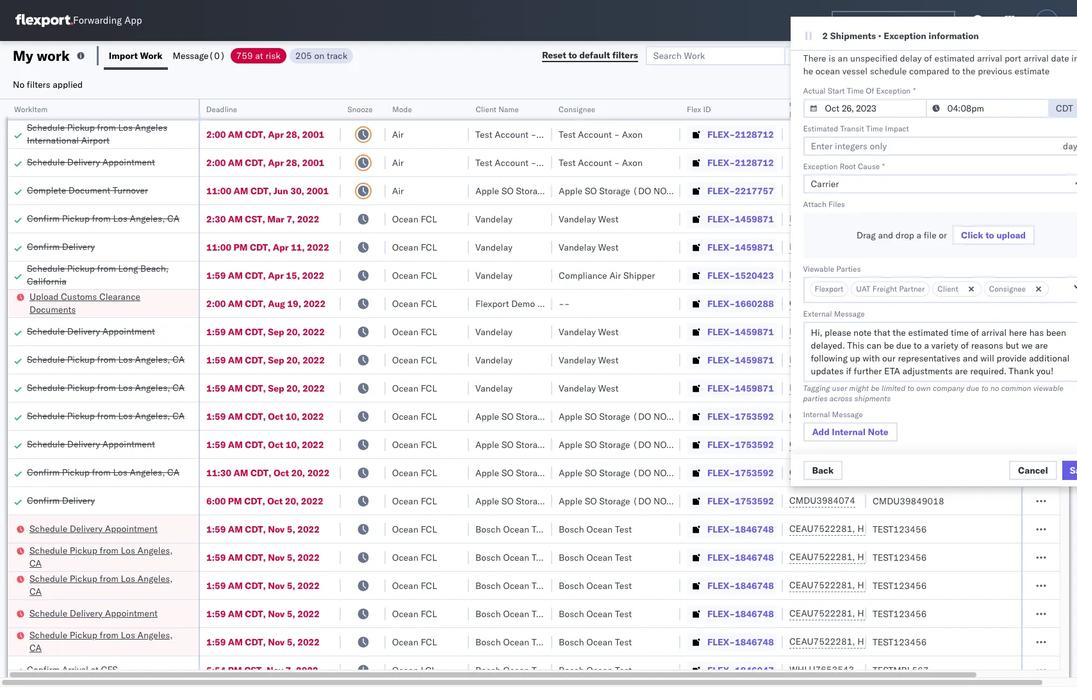 Task type: describe. For each thing, give the bounding box(es) containing it.
vandelay west for 2:30 am cst, mar 7, 2022 confirm pickup from los angeles, ca link
[[559, 213, 619, 225]]

confirm pickup from los angeles, ca link for 2:30 am cst, mar 7, 2022
[[27, 212, 180, 225]]

2:00 am cdt, apr 28, 2001 for schedule delivery appointment
[[206, 157, 325, 168]]

time for of
[[847, 86, 864, 96]]

sa button
[[1063, 461, 1078, 480]]

id
[[704, 105, 712, 114]]

internal inside add internal note button
[[832, 426, 866, 438]]

delivery for 11:00 pm cdt, apr 11, 2022
[[62, 241, 95, 252]]

resize handle column header for client name
[[537, 99, 553, 687]]

drag
[[857, 230, 876, 241]]

1 1:59 am cdt, nov 5, 2022 from the top
[[206, 524, 320, 535]]

3 1846748 from the top
[[735, 580, 774, 592]]

turnover
[[113, 184, 148, 196]]

import
[[109, 50, 138, 61]]

confirm for 11:30 am cdt, oct 20, 2022
[[27, 466, 60, 478]]

aug
[[268, 298, 285, 309]]

3 2:00 from the top
[[206, 298, 226, 309]]

attach
[[804, 199, 827, 209]]

2 1:59 am cdt, nov 5, 2022 from the top
[[206, 552, 320, 563]]

11:30
[[206, 467, 232, 479]]

10 ocean fcl from the top
[[392, 467, 437, 479]]

note
[[868, 426, 889, 438]]

7 1:59 from the top
[[206, 524, 226, 535]]

resize handle column header for deadline
[[326, 99, 341, 687]]

5 vandelay west from the top
[[559, 382, 619, 394]]

3 tcnu1234565 from the top
[[925, 326, 988, 337]]

flexport. image
[[15, 14, 73, 27]]

viewable parties
[[804, 264, 861, 274]]

consignee for consignee button to the right
[[990, 284, 1027, 294]]

1753592 for schedule delivery appointment
[[735, 439, 774, 450]]

across
[[830, 394, 853, 403]]

4 vandelay west from the top
[[559, 354, 619, 366]]

external message
[[804, 309, 865, 319]]

1 sep from the top
[[268, 326, 284, 338]]

4 1:59 from the top
[[206, 382, 226, 394]]

11:00 am cdt, jun 30, 2001
[[206, 185, 329, 197]]

compliance
[[559, 270, 608, 281]]

cst, for mar
[[245, 213, 265, 225]]

yao liu
[[1034, 129, 1063, 140]]

2:30
[[206, 213, 226, 225]]

schedule pickup from los angeles international airport
[[27, 122, 167, 146]]

air for complete document turnover
[[392, 185, 404, 197]]

2 omkar from the top
[[1034, 524, 1061, 535]]

kkfu7750073,
[[790, 269, 855, 281]]

1 tcnu1234565 from the top
[[925, 213, 988, 224]]

MMM D, YYYY text field
[[804, 99, 927, 118]]

resize handle column header for workitem
[[183, 99, 199, 687]]

compliance  air shipper
[[559, 270, 655, 281]]

1 flex-1459871 from the top
[[708, 213, 774, 225]]

3 ocean fcl from the top
[[392, 270, 437, 281]]

click to upload
[[962, 230, 1027, 241]]

caiu7969337
[[790, 298, 850, 309]]

mar
[[268, 213, 285, 225]]

3 beau1234567, bozo1234565, tcnu1234565 from the top
[[790, 326, 988, 337]]

11 fcl from the top
[[421, 495, 437, 507]]

30,
[[291, 185, 305, 197]]

confirm pickup from los angeles, ca button for 2:30
[[27, 212, 180, 226]]

confirm for 2:30 am cst, mar 7, 2022
[[27, 213, 60, 224]]

2 flex1459871 from the top
[[873, 241, 934, 253]]

common
[[1002, 383, 1032, 393]]

4 bozo1234565, from the top
[[858, 354, 923, 365]]

2 1:59 from the top
[[206, 326, 226, 338]]

2 fcl from the top
[[421, 241, 437, 253]]

12 flex- from the top
[[708, 439, 735, 450]]

apr for confirm delivery
[[273, 241, 289, 253]]

mbl/mawb numbers button
[[867, 102, 1014, 115]]

flex-1753592 for confirm pickup from los angeles, ca
[[708, 467, 774, 479]]

0191967788 for schedule delivery appointment
[[873, 157, 929, 168]]

appointment for 1:59 am cdt, sep 20, 2022
[[102, 325, 155, 337]]

from inside schedule pickup from los angeles international airport
[[97, 122, 116, 133]]

port
[[1005, 53, 1022, 64]]

4 flex- from the top
[[708, 213, 735, 225]]

4 west from the top
[[598, 354, 619, 366]]

2128712 for schedule pickup from los angeles international airport
[[735, 129, 774, 140]]

3 1:59 am cdt, nov 5, 2022 from the top
[[206, 580, 320, 592]]

flex
[[687, 105, 702, 114]]

pm for 5:54
[[228, 665, 242, 676]]

mode
[[392, 105, 412, 114]]

1 ocean fcl from the top
[[392, 213, 437, 225]]

3 1:59 from the top
[[206, 354, 226, 366]]

upload
[[997, 230, 1027, 241]]

client for client
[[938, 284, 959, 294]]

10 fcl from the top
[[421, 467, 437, 479]]

parties
[[837, 264, 861, 274]]

client name button
[[469, 102, 540, 115]]

1 horizontal spatial consignee button
[[985, 281, 1050, 297]]

1:59 am cdt, oct 10, 2022 for schedule pickup from los angeles, ca
[[206, 411, 324, 422]]

parties
[[804, 394, 828, 403]]

4 fcl from the top
[[421, 298, 437, 309]]

kkfu7750073, ljiu1111116, lkju1111111, segu4454778
[[790, 269, 1047, 281]]

0 vertical spatial exception
[[884, 30, 927, 42]]

1 omkar sava from the top
[[1034, 298, 1078, 309]]

5 bozo1234565, from the top
[[858, 382, 923, 394]]

os button
[[1033, 6, 1062, 35]]

Carrier text field
[[804, 174, 1078, 194]]

3 test123456 from the top
[[873, 580, 927, 592]]

5 5, from the top
[[287, 636, 295, 648]]

5 ceau7522281, hlxu6269489, hlxu8034992 from the top
[[790, 636, 989, 648]]

Please type here (tag users with @) text field
[[804, 322, 1078, 382]]

schedule inside schedule pickup from los angeles international airport
[[27, 122, 65, 133]]

5 omkar sava from the top
[[1034, 608, 1078, 620]]

complete
[[27, 184, 66, 196]]

schedule delivery appointment for 1:59 am cdt, oct 10, 2022
[[27, 438, 155, 450]]

2001 for complete document turnover
[[307, 185, 329, 197]]

1 hlxu8034992 from the top
[[926, 523, 989, 535]]

4 omkar sava from the top
[[1034, 580, 1078, 592]]

5 1846748 from the top
[[735, 636, 774, 648]]

7 flex- from the top
[[708, 298, 735, 309]]

6:00
[[206, 495, 226, 507]]

snooze
[[348, 105, 373, 114]]

flex-2128712 for schedule delivery appointment
[[708, 157, 774, 168]]

complete document turnover button
[[27, 184, 148, 198]]

or
[[940, 230, 948, 241]]

cancel
[[1019, 465, 1049, 476]]

arrival
[[62, 664, 88, 675]]

schedule delivery appointment link for 1:59 am cdt, sep 20, 2022
[[27, 325, 155, 338]]

5 test123456 from the top
[[873, 636, 927, 648]]

confirm arrival at cfs link
[[27, 663, 118, 676]]

my work
[[13, 46, 70, 64]]

beach,
[[140, 263, 169, 274]]

1753592 for confirm pickup from los angeles, ca
[[735, 467, 774, 479]]

14 flex- from the top
[[708, 495, 735, 507]]

airport
[[81, 134, 110, 146]]

workitem button
[[8, 102, 186, 115]]

Search Shipments (/) text field
[[832, 11, 956, 30]]

6 flex- from the top
[[708, 270, 735, 281]]

consignee for consignee button to the left
[[559, 105, 596, 114]]

1 beau1234567, bozo1234565, tcnu1234565 from the top
[[790, 213, 988, 224]]

7 fcl from the top
[[421, 382, 437, 394]]

message for external message
[[835, 309, 865, 319]]

appointment for 1:59 am cdt, oct 10, 2022
[[102, 438, 155, 450]]

1 sava from the top
[[1063, 298, 1078, 309]]

16 flex- from the top
[[708, 552, 735, 563]]

schedule delivery appointment for 1:59 am cdt, sep 20, 2022
[[27, 325, 155, 337]]

3 fcl from the top
[[421, 270, 437, 281]]

2 flex- from the top
[[708, 157, 735, 168]]

deadline button
[[200, 102, 328, 115]]

3 sep from the top
[[268, 382, 284, 394]]

partner
[[900, 284, 925, 294]]

mbl/mawb
[[873, 105, 918, 114]]

on
[[314, 50, 325, 61]]

pickup inside schedule pickup from los angeles international airport
[[67, 122, 95, 133]]

confirm pickup from los angeles, ca link for 11:30 am cdt, oct 20, 2022
[[27, 466, 180, 479]]

5 omkar from the top
[[1034, 608, 1061, 620]]

upload
[[29, 291, 59, 302]]

2 1846748 from the top
[[735, 552, 774, 563]]

lkju1111111,
[[919, 269, 982, 281]]

flex-1660288
[[708, 298, 774, 309]]

15 fcl from the top
[[421, 608, 437, 620]]

start
[[828, 86, 845, 96]]

5:54 pm cst, nov 7, 2022
[[206, 665, 319, 676]]

message (0)
[[173, 50, 225, 61]]

pm for 11:00
[[234, 241, 248, 253]]

3 flex-1846748 from the top
[[708, 580, 774, 592]]

reset to default filters button
[[535, 46, 646, 65]]

Enter integers only number field
[[804, 137, 1078, 156]]

0 horizontal spatial consignee button
[[553, 102, 668, 115]]

2128712 for schedule delivery appointment
[[735, 157, 774, 168]]

yao
[[1034, 129, 1048, 140]]

7, for mar
[[287, 213, 295, 225]]

applied
[[53, 79, 83, 90]]

client for client name
[[476, 105, 497, 114]]

5 1:59 am cdt, nov 5, 2022 from the top
[[206, 636, 320, 648]]

confirm pickup from los angeles, ca for 11:30
[[27, 466, 180, 478]]

flex-1753592 for confirm delivery
[[708, 495, 774, 507]]

10, for schedule pickup from los angeles, ca
[[286, 411, 300, 422]]

forwarding
[[73, 14, 122, 27]]

0 horizontal spatial internal
[[804, 410, 831, 419]]

testmbl567
[[873, 665, 929, 676]]

4 ceau7522281, hlxu6269489, hlxu8034992 from the top
[[790, 608, 989, 619]]

4 hlxu6269489, from the top
[[858, 608, 924, 619]]

use
[[858, 39, 870, 49]]

west for schedule delivery appointment link related to 1:59 am cdt, sep 20, 2022
[[598, 326, 619, 338]]

5 beau1234567, bozo1234565, tcnu1234565 from the top
[[790, 382, 988, 394]]

2 flex-1846748 from the top
[[708, 552, 774, 563]]

5 tcnu1234565 from the top
[[925, 382, 988, 394]]

delivery for 6:00 pm cdt, oct 20, 2022
[[62, 495, 95, 506]]

clearance
[[99, 291, 140, 302]]

4 ceau7522281, from the top
[[790, 608, 856, 619]]

to left no in the right bottom of the page
[[982, 383, 989, 393]]

customs
[[61, 291, 97, 302]]

resize handle column header for mbl/mawb numbers
[[1012, 99, 1027, 687]]

4 sava from the top
[[1063, 580, 1078, 592]]

-- : -- -- text field
[[926, 99, 1050, 118]]

14 fcl from the top
[[421, 580, 437, 592]]

8 fcl from the top
[[421, 411, 437, 422]]

work
[[140, 50, 163, 61]]

15 flex- from the top
[[708, 524, 735, 535]]

16 fcl from the top
[[421, 636, 437, 648]]

11 1:59 from the top
[[206, 636, 226, 648]]

5 flex1459871 from the top
[[873, 382, 934, 394]]

flex-1520423
[[708, 270, 774, 281]]

long
[[118, 263, 138, 274]]

2:00 am cdt, apr 28, 2001 for schedule pickup from los angeles international airport
[[206, 129, 325, 140]]

liu
[[1051, 129, 1063, 140]]

bozo1234565, for schedule delivery appointment link related to 1:59 am cdt, sep 20, 2022
[[858, 326, 923, 337]]

flexport button
[[810, 281, 849, 297]]

cancel button
[[1010, 461, 1058, 480]]

apr for schedule pickup from los angeles international airport
[[268, 129, 284, 140]]

my
[[13, 46, 33, 64]]

numbers for container numbers
[[790, 110, 822, 119]]

time for impact
[[867, 124, 884, 133]]

oct for schedule delivery appointment
[[268, 439, 284, 450]]

confirm for 11:00 pm cdt, apr 11, 2022
[[27, 241, 60, 252]]

4 hlxu8034992 from the top
[[926, 608, 989, 619]]

0191967788 for schedule pickup from los angeles international airport
[[873, 129, 929, 140]]

7, for nov
[[286, 665, 294, 676]]

7 ocean fcl from the top
[[392, 382, 437, 394]]

12 ocean fcl from the top
[[392, 524, 437, 535]]

delivery for 1:59 am cdt, sep 20, 2022
[[67, 325, 100, 337]]

4 flex1459871 from the top
[[873, 354, 934, 366]]

flex-2128712 for schedule pickup from los angeles international airport
[[708, 129, 774, 140]]

19 flex- from the top
[[708, 636, 735, 648]]

0 vertical spatial message
[[173, 50, 209, 61]]

schedule delivery appointment button for 1:59 am cdt, sep 20, 2022
[[27, 325, 155, 339]]

upload customs clearance documents button
[[29, 290, 182, 317]]

import work button
[[104, 41, 168, 70]]

delivery for 2:00 am cdt, apr 28, 2001
[[67, 156, 100, 168]]

confirm delivery button for 6:00
[[27, 494, 95, 508]]

schedule delivery appointment link for 2:00 am cdt, apr 28, 2001
[[27, 155, 155, 168]]

6 fcl from the top
[[421, 354, 437, 366]]

flexport for flexport
[[815, 284, 844, 294]]

files
[[829, 199, 846, 209]]

resize handle column header for mode
[[454, 99, 469, 687]]

1 flex1459871 from the top
[[873, 213, 934, 225]]

workitem
[[14, 105, 48, 114]]

Search Work text field
[[646, 46, 786, 65]]

3 ceau7522281, hlxu6269489, hlxu8034992 from the top
[[790, 580, 989, 591]]

flxt29342342
[[873, 270, 939, 281]]

recommended use there is an unspecified delay of estimated arrival port arrival date in
[[804, 39, 1078, 77]]

1 vertical spatial filters
[[27, 79, 50, 90]]

4 5, from the top
[[287, 608, 295, 620]]

2:00 for schedule delivery appointment
[[206, 157, 226, 168]]

3 flex1459871 from the top
[[873, 326, 934, 338]]

to left 'own'
[[908, 383, 915, 393]]

risk
[[266, 50, 281, 61]]

confirm arrival at cfs button
[[27, 663, 118, 677]]

11,
[[291, 241, 305, 253]]

schedule pickup from long beach, california
[[27, 263, 169, 287]]

cmdu3984074 for schedule delivery appointment
[[790, 439, 856, 450]]



Task type: vqa. For each thing, say whether or not it's contained in the screenshot.


Task type: locate. For each thing, give the bounding box(es) containing it.
0 vertical spatial 2001
[[302, 129, 325, 140]]

2 ocean fcl from the top
[[392, 241, 437, 253]]

to right click
[[986, 230, 995, 241]]

client button
[[933, 281, 982, 297]]

beau1234567, down attach files
[[790, 213, 855, 224]]

confirm delivery for 11:00
[[27, 241, 95, 252]]

action
[[1033, 50, 1061, 61]]

apr for schedule delivery appointment
[[268, 157, 284, 168]]

2 confirm pickup from los angeles, ca from the top
[[27, 466, 180, 478]]

apple so storage (do not use)
[[476, 185, 614, 197], [559, 185, 697, 197], [476, 411, 614, 422], [559, 411, 697, 422], [476, 439, 614, 450], [559, 439, 697, 450], [476, 467, 614, 479], [559, 467, 697, 479], [476, 495, 614, 507], [559, 495, 697, 507]]

0 vertical spatial 1:59 am cdt, sep 20, 2022
[[206, 326, 325, 338]]

exception left root
[[804, 162, 838, 171]]

2 vertical spatial sep
[[268, 382, 284, 394]]

1 vertical spatial confirm delivery link
[[27, 494, 95, 507]]

5 ocean fcl from the top
[[392, 326, 437, 338]]

1 1846748 from the top
[[735, 524, 774, 535]]

16 ocean fcl from the top
[[392, 636, 437, 648]]

2 1:59 am cdt, sep 20, 2022 from the top
[[206, 354, 325, 366]]

time left of
[[847, 86, 864, 96]]

1 horizontal spatial --
[[873, 185, 884, 197]]

5:54
[[206, 665, 226, 676]]

cmdu39849018 for appointment
[[873, 439, 945, 450]]

1 beau1234567, from the top
[[790, 213, 855, 224]]

3 cmdu3984074 from the top
[[790, 467, 856, 478]]

5 flex-1459871 from the top
[[708, 382, 774, 394]]

0 vertical spatial consignee
[[559, 105, 596, 114]]

2:00 am cdt, apr 28, 2001 down deadline "button"
[[206, 129, 325, 140]]

uat
[[857, 284, 871, 294]]

11 ocean fcl from the top
[[392, 495, 437, 507]]

beau1234567, up internal message
[[790, 382, 855, 394]]

3 west from the top
[[598, 326, 619, 338]]

0 vertical spatial cst,
[[245, 213, 265, 225]]

5 sava from the top
[[1063, 608, 1078, 620]]

4 flex-1459871 from the top
[[708, 354, 774, 366]]

1 confirm delivery link from the top
[[27, 240, 95, 253]]

0 vertical spatial 2:00 am cdt, apr 28, 2001
[[206, 129, 325, 140]]

1 confirm from the top
[[27, 213, 60, 224]]

1 vertical spatial flex-2128712
[[708, 157, 774, 168]]

2 1459871 from the top
[[735, 241, 774, 253]]

2 cmdu39849018 from the top
[[873, 439, 945, 450]]

cst, left mar
[[245, 213, 265, 225]]

1 vertical spatial confirm pickup from los angeles, ca
[[27, 466, 180, 478]]

beau1234567, up tagging
[[790, 354, 855, 365]]

28, for schedule delivery appointment
[[286, 157, 300, 168]]

0 horizontal spatial filters
[[27, 79, 50, 90]]

1 ceau7522281, from the top
[[790, 523, 856, 535]]

20 flex- from the top
[[708, 665, 735, 676]]

client left name
[[476, 105, 497, 114]]

oct for confirm delivery
[[267, 495, 283, 507]]

0 vertical spatial 7,
[[287, 213, 295, 225]]

no filters applied
[[13, 79, 83, 90]]

schedule inside "schedule pickup from long beach, california"
[[27, 263, 65, 274]]

confirm delivery for 6:00
[[27, 495, 95, 506]]

company
[[934, 383, 965, 393]]

1 vertical spatial time
[[867, 124, 884, 133]]

2001 up 30,
[[302, 157, 325, 168]]

pm down 2:30 am cst, mar 7, 2022
[[234, 241, 248, 253]]

1 vertical spatial 1:59 am cdt, sep 20, 2022
[[206, 354, 325, 366]]

numbers down container
[[790, 110, 822, 119]]

3 bozo1234565, from the top
[[858, 326, 923, 337]]

1 vertical spatial *
[[883, 162, 886, 171]]

tcnu1234565 up company
[[925, 354, 988, 365]]

* right cause
[[883, 162, 886, 171]]

0 vertical spatial confirm delivery
[[27, 241, 95, 252]]

1 fcl from the top
[[421, 213, 437, 225]]

4 beau1234567, from the top
[[790, 354, 855, 365]]

oct for schedule pickup from los angeles, ca
[[268, 411, 284, 422]]

schedule pickup from los angeles international airport button
[[27, 121, 192, 148]]

1 1:59 from the top
[[206, 270, 226, 281]]

1 vertical spatial 11:00
[[206, 241, 232, 253]]

beau1234567, up viewable
[[790, 241, 855, 253]]

1520423
[[735, 270, 774, 281]]

flex-1459871
[[708, 213, 774, 225], [708, 241, 774, 253], [708, 326, 774, 338], [708, 354, 774, 366], [708, 382, 774, 394]]

1 1:59 am cdt, sep 20, 2022 from the top
[[206, 326, 325, 338]]

consignee button down default
[[553, 102, 668, 115]]

2 flex-2128712 from the top
[[708, 157, 774, 168]]

beau1234567, for schedule delivery appointment link related to 1:59 am cdt, sep 20, 2022
[[790, 326, 855, 337]]

arrival right port
[[1024, 53, 1050, 64]]

sava
[[1063, 298, 1078, 309], [1063, 524, 1078, 535], [1063, 552, 1078, 563], [1063, 580, 1078, 592], [1063, 608, 1078, 620]]

0 horizontal spatial --
[[559, 298, 570, 309]]

1 confirm delivery from the top
[[27, 241, 95, 252]]

2128712 down flex id button
[[735, 129, 774, 140]]

3 flex- from the top
[[708, 185, 735, 197]]

to inside click to upload button
[[986, 230, 995, 241]]

to right the reset
[[569, 49, 578, 61]]

0 vertical spatial confirm delivery button
[[27, 240, 95, 254]]

tcnu1234565 up lkju1111111,
[[925, 241, 988, 253]]

flex-2128712 up the flex-2217757
[[708, 157, 774, 168]]

consignee button down segu4454778
[[985, 281, 1050, 297]]

13 flex- from the top
[[708, 467, 735, 479]]

confirm arrival at cfs
[[27, 664, 118, 675]]

omkar sava
[[1034, 298, 1078, 309], [1034, 524, 1078, 535], [1034, 552, 1078, 563], [1034, 580, 1078, 592], [1034, 608, 1078, 620]]

cmdu3984074 for schedule pickup from los angeles, ca
[[790, 410, 856, 422]]

estimated transit time impact
[[804, 124, 910, 133]]

3 1:59 am cdt, sep 20, 2022 from the top
[[206, 382, 325, 394]]

5 flex- from the top
[[708, 241, 735, 253]]

flex-1459871 button
[[687, 210, 777, 228], [687, 210, 777, 228], [687, 238, 777, 256], [687, 238, 777, 256], [687, 323, 777, 341], [687, 323, 777, 341], [687, 351, 777, 369], [687, 351, 777, 369], [687, 379, 777, 397], [687, 379, 777, 397]]

impact
[[886, 124, 910, 133]]

bosch ocean test
[[476, 524, 549, 535], [559, 524, 632, 535], [476, 552, 549, 563], [559, 552, 632, 563], [476, 580, 549, 592], [559, 580, 632, 592], [476, 608, 549, 620], [559, 608, 632, 620], [476, 636, 549, 648], [559, 636, 632, 648], [476, 665, 549, 676], [559, 665, 632, 676]]

0 vertical spatial client
[[476, 105, 497, 114]]

2001 for schedule delivery appointment
[[302, 157, 325, 168]]

confirm delivery
[[27, 241, 95, 252], [27, 495, 95, 506]]

information
[[929, 30, 980, 42]]

1 vertical spatial confirm delivery button
[[27, 494, 95, 508]]

0 vertical spatial filters
[[613, 49, 638, 61]]

west for 2:30 am cst, mar 7, 2022 confirm pickup from los angeles, ca link
[[598, 213, 619, 225]]

0 vertical spatial sep
[[268, 326, 284, 338]]

resize handle column header for flex id
[[768, 99, 784, 687]]

2 vertical spatial 2001
[[307, 185, 329, 197]]

1 omkar from the top
[[1034, 298, 1061, 309]]

at inside button
[[91, 664, 99, 675]]

1 vertical spatial 1:59 am cdt, oct 10, 2022
[[206, 439, 324, 450]]

schedule delivery appointment button for 2:00 am cdt, apr 28, 2001
[[27, 155, 155, 170]]

2 vertical spatial message
[[833, 410, 863, 419]]

tcnu1234565
[[925, 213, 988, 224], [925, 241, 988, 253], [925, 326, 988, 337], [925, 354, 988, 365], [925, 382, 988, 394]]

1 vertical spatial confirm delivery
[[27, 495, 95, 506]]

1753592 for schedule pickup from los angeles, ca
[[735, 411, 774, 422]]

west
[[598, 213, 619, 225], [598, 241, 619, 253], [598, 326, 619, 338], [598, 354, 619, 366], [598, 382, 619, 394]]

2001 down deadline "button"
[[302, 129, 325, 140]]

confirm pickup from los angeles, ca button for 11:30
[[27, 466, 180, 480]]

might
[[850, 383, 870, 393]]

resize handle column header for container numbers
[[852, 99, 867, 687]]

appointment for 2:00 am cdt, apr 28, 2001
[[102, 156, 155, 168]]

default
[[580, 49, 611, 61]]

los inside schedule pickup from los angeles international airport
[[118, 122, 133, 133]]

flex-1846947
[[708, 665, 774, 676]]

flexport left demo
[[476, 298, 509, 309]]

tcnu1234565 down client button
[[925, 326, 988, 337]]

test
[[476, 129, 493, 140], [559, 129, 576, 140], [476, 157, 493, 168], [559, 157, 576, 168], [532, 524, 549, 535], [615, 524, 632, 535], [532, 552, 549, 563], [615, 552, 632, 563], [532, 580, 549, 592], [615, 580, 632, 592], [532, 608, 549, 620], [615, 608, 632, 620], [532, 636, 549, 648], [615, 636, 632, 648], [532, 665, 549, 676], [615, 665, 632, 676]]

0191967788 down "impact"
[[873, 157, 929, 168]]

internal down parties
[[804, 410, 831, 419]]

11:00 up 2:30
[[206, 185, 232, 197]]

at
[[255, 50, 263, 61], [91, 664, 99, 675]]

time
[[847, 86, 864, 96], [867, 124, 884, 133]]

schedule delivery appointment button for 1:59 am cdt, oct 10, 2022
[[27, 438, 155, 452]]

4 omkar from the top
[[1034, 580, 1061, 592]]

2 test123456 from the top
[[873, 552, 927, 563]]

root
[[840, 162, 856, 171]]

numbers inside container numbers
[[790, 110, 822, 119]]

1 vertical spatial flexport
[[476, 298, 509, 309]]

tcnu1234565 left no in the right bottom of the page
[[925, 382, 988, 394]]

confirm delivery link for 11:00 pm cdt, apr 11, 2022
[[27, 240, 95, 253]]

arrival left port
[[978, 53, 1003, 64]]

1 vertical spatial at
[[91, 664, 99, 675]]

1660288
[[735, 298, 774, 309]]

vandelay west for 11:00 pm cdt, apr 11, 2022's confirm delivery link
[[559, 241, 619, 253]]

3 5, from the top
[[287, 580, 295, 592]]

upload customs clearance documents
[[29, 291, 140, 315]]

1:59 am cdt, nov 5, 2022
[[206, 524, 320, 535], [206, 552, 320, 563], [206, 580, 320, 592], [206, 608, 320, 620], [206, 636, 320, 648]]

batch
[[1005, 50, 1031, 61]]

0 vertical spatial pm
[[234, 241, 248, 253]]

1 vertical spatial 2:00 am cdt, apr 28, 2001
[[206, 157, 325, 168]]

2128712 up "2217757"
[[735, 157, 774, 168]]

at left risk
[[255, 50, 263, 61]]

1 vertical spatial message
[[835, 309, 865, 319]]

11:00 down 2:30
[[206, 241, 232, 253]]

schedule
[[27, 122, 65, 133], [27, 156, 65, 168], [27, 263, 65, 274], [27, 325, 65, 337], [27, 354, 65, 365], [27, 382, 65, 393], [27, 410, 65, 422], [27, 438, 65, 450], [29, 523, 67, 534], [29, 545, 67, 556], [29, 573, 67, 584], [29, 608, 67, 619], [29, 629, 67, 641]]

10 1:59 from the top
[[206, 608, 226, 620]]

1 vertical spatial cmdu39849018
[[873, 439, 945, 450]]

forwarding app
[[73, 14, 142, 27]]

1 horizontal spatial internal
[[832, 426, 866, 438]]

flex-1753592 for schedule pickup from los angeles, ca
[[708, 411, 774, 422]]

los
[[118, 122, 133, 133], [113, 213, 127, 224], [118, 354, 133, 365], [118, 382, 133, 393], [118, 410, 133, 422], [113, 466, 127, 478], [121, 545, 135, 556], [121, 573, 135, 584], [121, 629, 135, 641]]

2 5, from the top
[[287, 552, 295, 563]]

4 1846748 from the top
[[735, 608, 774, 620]]

pm right 5:54
[[228, 665, 242, 676]]

pm right 6:00
[[228, 495, 242, 507]]

1 horizontal spatial numbers
[[920, 105, 952, 114]]

1753592
[[735, 411, 774, 422], [735, 439, 774, 450], [735, 467, 774, 479], [735, 495, 774, 507]]

app
[[124, 14, 142, 27]]

internal
[[804, 410, 831, 419], [832, 426, 866, 438]]

5 ceau7522281, from the top
[[790, 636, 856, 648]]

2 0191967788 from the top
[[873, 157, 929, 168]]

delivery for 1:59 am cdt, oct 10, 2022
[[67, 438, 100, 450]]

3 vandelay west from the top
[[559, 326, 619, 338]]

1 horizontal spatial arrival
[[1024, 53, 1050, 64]]

4 1753592 from the top
[[735, 495, 774, 507]]

3 resize handle column header from the left
[[371, 99, 386, 687]]

1 vertical spatial consignee button
[[985, 281, 1050, 297]]

numbers up enter integers only number field
[[920, 105, 952, 114]]

at left cfs
[[91, 664, 99, 675]]

consignee down reset to default filters button
[[559, 105, 596, 114]]

reset to default filters
[[542, 49, 638, 61]]

-- down cause
[[873, 185, 884, 197]]

1 bozo1234565, from the top
[[858, 213, 923, 224]]

0 vertical spatial 2128712
[[735, 129, 774, 140]]

os
[[1042, 15, 1054, 25]]

cst, right 5:54
[[244, 665, 265, 676]]

bozo1234565, for 11:00 pm cdt, apr 11, 2022's confirm delivery link
[[858, 241, 923, 253]]

0 vertical spatial cmdu39849018
[[873, 411, 945, 422]]

of
[[866, 86, 875, 96]]

internal message
[[804, 410, 863, 419]]

0 vertical spatial time
[[847, 86, 864, 96]]

3 cmdu39849018 from the top
[[873, 495, 945, 507]]

shipments
[[855, 394, 891, 403]]

2 ceau7522281, from the top
[[790, 551, 856, 563]]

from inside "schedule pickup from long beach, california"
[[97, 263, 116, 274]]

1 vertical spatial pm
[[228, 495, 242, 507]]

message right work on the left top of the page
[[173, 50, 209, 61]]

air for schedule pickup from los angeles international airport
[[392, 129, 404, 140]]

ocean lcl
[[392, 665, 437, 676]]

0 horizontal spatial time
[[847, 86, 864, 96]]

actions
[[1030, 105, 1056, 114]]

2 flex-1753592 from the top
[[708, 439, 774, 450]]

add
[[813, 426, 830, 438]]

4 flex-1846748 from the top
[[708, 608, 774, 620]]

15 ocean fcl from the top
[[392, 608, 437, 620]]

2 vertical spatial pm
[[228, 665, 242, 676]]

0 horizontal spatial client
[[476, 105, 497, 114]]

client
[[476, 105, 497, 114], [938, 284, 959, 294]]

10, for schedule delivery appointment
[[286, 439, 300, 450]]

confirm delivery link for 6:00 pm cdt, oct 20, 2022
[[27, 494, 95, 507]]

0 vertical spatial *
[[914, 86, 916, 96]]

client inside button
[[938, 284, 959, 294]]

filters inside button
[[613, 49, 638, 61]]

schedule pickup from long beach, california link
[[27, 262, 192, 288]]

confirm for 5:54 pm cst, nov 7, 2022
[[27, 664, 60, 675]]

1 vertical spatial sep
[[268, 354, 284, 366]]

estimated
[[935, 53, 976, 64]]

2022
[[297, 213, 320, 225], [307, 241, 329, 253], [302, 270, 325, 281], [304, 298, 326, 309], [303, 326, 325, 338], [303, 354, 325, 366], [303, 382, 325, 394], [302, 411, 324, 422], [302, 439, 324, 450], [308, 467, 330, 479], [301, 495, 324, 507], [298, 524, 320, 535], [298, 552, 320, 563], [298, 580, 320, 592], [298, 608, 320, 620], [298, 636, 320, 648], [296, 665, 319, 676]]

1 horizontal spatial at
[[255, 50, 263, 61]]

beau1234567, for 2:30 am cst, mar 7, 2022 confirm pickup from los angeles, ca link
[[790, 213, 855, 224]]

1 vertical spatial --
[[559, 298, 570, 309]]

0 vertical spatial 28,
[[286, 129, 300, 140]]

flex-2217757 button
[[687, 182, 777, 200], [687, 182, 777, 200]]

0 vertical spatial flex-2128712
[[708, 129, 774, 140]]

consignee right demo
[[538, 298, 581, 309]]

1 vertical spatial exception
[[877, 86, 911, 96]]

1 ceau7522281, hlxu6269489, hlxu8034992 from the top
[[790, 523, 989, 535]]

0 vertical spatial 10,
[[286, 411, 300, 422]]

schedule delivery appointment link
[[27, 155, 155, 168], [27, 325, 155, 338], [27, 438, 155, 450], [29, 522, 158, 535], [29, 607, 158, 620]]

28, down deadline "button"
[[286, 129, 300, 140]]

7,
[[287, 213, 295, 225], [286, 665, 294, 676]]

6 ocean fcl from the top
[[392, 354, 437, 366]]

0 vertical spatial --
[[873, 185, 884, 197]]

205 on track
[[295, 50, 348, 61]]

1 vertical spatial 7,
[[286, 665, 294, 676]]

confirm inside button
[[27, 664, 60, 675]]

1 arrival from the left
[[978, 53, 1003, 64]]

2 flex-1459871 from the top
[[708, 241, 774, 253]]

1 horizontal spatial time
[[867, 124, 884, 133]]

0 horizontal spatial numbers
[[790, 110, 822, 119]]

0 vertical spatial 11:00
[[206, 185, 232, 197]]

schedule delivery appointment link for 1:59 am cdt, oct 10, 2022
[[27, 438, 155, 450]]

numbers
[[920, 105, 952, 114], [790, 110, 822, 119]]

9 1:59 from the top
[[206, 580, 226, 592]]

1 vertical spatial 2128712
[[735, 157, 774, 168]]

flexport for flexport demo consignee
[[476, 298, 509, 309]]

2001 right 30,
[[307, 185, 329, 197]]

3 omkar from the top
[[1034, 552, 1061, 563]]

1 vertical spatial 10,
[[286, 439, 300, 450]]

2 vertical spatial exception
[[804, 162, 838, 171]]

0 vertical spatial confirm pickup from los angeles, ca button
[[27, 212, 180, 226]]

0 vertical spatial 2:00
[[206, 129, 226, 140]]

message for internal message
[[833, 410, 863, 419]]

1 2:00 from the top
[[206, 129, 226, 140]]

0 vertical spatial at
[[255, 50, 263, 61]]

air for schedule delivery appointment
[[392, 157, 404, 168]]

0 horizontal spatial *
[[883, 162, 886, 171]]

flex-1753592 for schedule delivery appointment
[[708, 439, 774, 450]]

1 0191967788 from the top
[[873, 129, 929, 140]]

pm for 6:00
[[228, 495, 242, 507]]

exception up exception
[[884, 30, 927, 42]]

flex id button
[[681, 102, 771, 115]]

1 vandelay west from the top
[[559, 213, 619, 225]]

container numbers
[[790, 99, 824, 119]]

3 ceau7522281, from the top
[[790, 580, 856, 591]]

1 vertical spatial confirm pickup from los angeles, ca link
[[27, 466, 180, 479]]

1846947
[[735, 665, 774, 676]]

container numbers button
[[784, 97, 854, 120]]

apr up jun
[[268, 157, 284, 168]]

confirm pickup from los angeles, ca for 2:30
[[27, 213, 180, 224]]

message down across
[[833, 410, 863, 419]]

0 vertical spatial flexport
[[815, 284, 844, 294]]

consignee down segu4454778
[[990, 284, 1027, 294]]

1 vertical spatial confirm pickup from los angeles, ca button
[[27, 466, 180, 480]]

2 vertical spatial 1:59 am cdt, sep 20, 2022
[[206, 382, 325, 394]]

from
[[97, 122, 116, 133], [92, 213, 111, 224], [97, 263, 116, 274], [97, 354, 116, 365], [97, 382, 116, 393], [97, 410, 116, 422], [92, 466, 111, 478], [100, 545, 119, 556], [100, 573, 119, 584], [100, 629, 119, 641]]

2 hlxu8034992 from the top
[[926, 551, 989, 563]]

schedule pickup from long beach, california button
[[27, 262, 192, 289]]

0 vertical spatial internal
[[804, 410, 831, 419]]

flex-
[[708, 129, 735, 140], [708, 157, 735, 168], [708, 185, 735, 197], [708, 213, 735, 225], [708, 241, 735, 253], [708, 270, 735, 281], [708, 298, 735, 309], [708, 326, 735, 338], [708, 354, 735, 366], [708, 382, 735, 394], [708, 411, 735, 422], [708, 439, 735, 450], [708, 467, 735, 479], [708, 495, 735, 507], [708, 524, 735, 535], [708, 552, 735, 563], [708, 580, 735, 592], [708, 608, 735, 620], [708, 636, 735, 648], [708, 665, 735, 676]]

8 flex- from the top
[[708, 326, 735, 338]]

2 arrival from the left
[[1024, 53, 1050, 64]]

0 vertical spatial 1:59 am cdt, oct 10, 2022
[[206, 411, 324, 422]]

0 vertical spatial confirm pickup from los angeles, ca link
[[27, 212, 180, 225]]

1 vertical spatial client
[[938, 284, 959, 294]]

viewable
[[1034, 383, 1064, 393]]

1:59 am cdt, oct 10, 2022 for schedule delivery appointment
[[206, 439, 324, 450]]

5 1459871 from the top
[[735, 382, 774, 394]]

apr left 11,
[[273, 241, 289, 253]]

cmdu3984074 for confirm pickup from los angeles, ca
[[790, 467, 856, 478]]

reset
[[542, 49, 567, 61]]

0 vertical spatial consignee button
[[553, 102, 668, 115]]

11:00 for 11:00 am cdt, jun 30, 2001
[[206, 185, 232, 197]]

1 horizontal spatial flexport
[[815, 284, 844, 294]]

0191967788 down mbl/mawb
[[873, 129, 929, 140]]

1 vertical spatial consignee
[[990, 284, 1027, 294]]

pickup inside "schedule pickup from long beach, california"
[[67, 263, 95, 274]]

filters right no
[[27, 79, 50, 90]]

2 tcnu1234565 from the top
[[925, 241, 988, 253]]

28, for schedule pickup from los angeles international airport
[[286, 129, 300, 140]]

4 beau1234567, bozo1234565, tcnu1234565 from the top
[[790, 354, 988, 365]]

11:00 pm cdt, apr 11, 2022
[[206, 241, 329, 253]]

10 resize handle column header from the left
[[1045, 99, 1061, 687]]

oct for confirm pickup from los angeles, ca
[[274, 467, 289, 479]]

6 1:59 from the top
[[206, 439, 226, 450]]

confirm delivery button for 11:00
[[27, 240, 95, 254]]

client name
[[476, 105, 519, 114]]

0 vertical spatial confirm pickup from los angeles, ca
[[27, 213, 180, 224]]

1 vertical spatial 2:00
[[206, 157, 226, 168]]

1 hlxu6269489, from the top
[[858, 523, 924, 535]]

tcnu1234565 up the or
[[925, 213, 988, 224]]

2 vertical spatial 2:00
[[206, 298, 226, 309]]

-- down 'compliance'
[[559, 298, 570, 309]]

work
[[37, 46, 70, 64]]

to inside reset to default filters button
[[569, 49, 578, 61]]

3 1753592 from the top
[[735, 467, 774, 479]]

schedule pickup from los angeles, ca
[[27, 354, 185, 365], [27, 382, 185, 393], [27, 410, 185, 422], [29, 545, 173, 569], [29, 573, 173, 597], [29, 629, 173, 654]]

28, up 30,
[[286, 157, 300, 168]]

cause
[[858, 162, 880, 171]]

1:59 am cdt, oct 10, 2022
[[206, 411, 324, 422], [206, 439, 324, 450]]

0 horizontal spatial flexport
[[476, 298, 509, 309]]

0 vertical spatial confirm delivery link
[[27, 240, 95, 253]]

11:00 for 11:00 pm cdt, apr 11, 2022
[[206, 241, 232, 253]]

2 beau1234567, from the top
[[790, 241, 855, 253]]

limited
[[882, 383, 906, 393]]

1 vertical spatial 28,
[[286, 157, 300, 168]]

time down mmm d, yyyy text field
[[867, 124, 884, 133]]

client inside button
[[476, 105, 497, 114]]

internal down internal message
[[832, 426, 866, 438]]

to
[[569, 49, 578, 61], [986, 230, 995, 241], [908, 383, 915, 393], [982, 383, 989, 393]]

5 beau1234567, from the top
[[790, 382, 855, 394]]

2:00 am cdt, apr 28, 2001 up 11:00 am cdt, jun 30, 2001
[[206, 157, 325, 168]]

1 horizontal spatial client
[[938, 284, 959, 294]]

1 horizontal spatial filters
[[613, 49, 638, 61]]

beau1234567, down external
[[790, 326, 855, 337]]

deadline
[[206, 105, 238, 114]]

9 flex- from the top
[[708, 354, 735, 366]]

0 horizontal spatial at
[[91, 664, 99, 675]]

2 2:00 am cdt, apr 28, 2001 from the top
[[206, 157, 325, 168]]

4 1459871 from the top
[[735, 354, 774, 366]]

•
[[879, 30, 882, 42]]

batch action
[[1005, 50, 1061, 61]]

transit
[[841, 124, 865, 133]]

2 vertical spatial consignee
[[538, 298, 581, 309]]

flex-2128712 down flex id button
[[708, 129, 774, 140]]

uat freight partner
[[857, 284, 925, 294]]

cmdu3984074 for confirm delivery
[[790, 495, 856, 507]]

1 vertical spatial cst,
[[244, 665, 265, 676]]

4 cmdu3984074 from the top
[[790, 495, 856, 507]]

confirm for 6:00 pm cdt, oct 20, 2022
[[27, 495, 60, 506]]

cst, for nov
[[244, 665, 265, 676]]

18 flex- from the top
[[708, 608, 735, 620]]

beau1234567, for 11:00 pm cdt, apr 11, 2022's confirm delivery link
[[790, 241, 855, 253]]

file exception
[[858, 50, 918, 61]]

numbers for mbl/mawb numbers
[[920, 105, 952, 114]]

1 flex-1753592 from the top
[[708, 411, 774, 422]]

resize handle column header for consignee
[[666, 99, 681, 687]]

0 vertical spatial 0191967788
[[873, 129, 929, 140]]

resize handle column header
[[183, 99, 199, 687], [326, 99, 341, 687], [371, 99, 386, 687], [454, 99, 469, 687], [537, 99, 553, 687], [666, 99, 681, 687], [768, 99, 784, 687], [852, 99, 867, 687], [1012, 99, 1027, 687], [1045, 99, 1061, 687]]

1 confirm pickup from los angeles, ca from the top
[[27, 213, 180, 224]]

omkar
[[1034, 298, 1061, 309], [1034, 524, 1061, 535], [1034, 552, 1061, 563], [1034, 580, 1061, 592], [1034, 608, 1061, 620]]

1 vertical spatial 2001
[[302, 157, 325, 168]]

back button
[[804, 461, 843, 480]]

2 sava from the top
[[1063, 524, 1078, 535]]

flexport inside button
[[815, 284, 844, 294]]

schedule delivery appointment for 2:00 am cdt, apr 28, 2001
[[27, 156, 155, 168]]

0 horizontal spatial arrival
[[978, 53, 1003, 64]]

operator
[[1034, 105, 1064, 114]]

2 vandelay west from the top
[[559, 241, 619, 253]]

west for 11:00 pm cdt, apr 11, 2022's confirm delivery link
[[598, 241, 619, 253]]

flexport down kkfu7750073,
[[815, 284, 844, 294]]

1753592 for confirm delivery
[[735, 495, 774, 507]]

2 resize handle column header from the left
[[326, 99, 341, 687]]

1 2128712 from the top
[[735, 129, 774, 140]]

is
[[829, 53, 836, 64]]

3 1459871 from the top
[[735, 326, 774, 338]]

message down uat
[[835, 309, 865, 319]]

9 fcl from the top
[[421, 439, 437, 450]]

apr down deadline "button"
[[268, 129, 284, 140]]

2 vertical spatial cmdu39849018
[[873, 495, 945, 507]]

filters right default
[[613, 49, 638, 61]]

ceau7522281, hlxu6269489, hlxu8034992
[[790, 523, 989, 535], [790, 551, 989, 563], [790, 580, 989, 591], [790, 608, 989, 619], [790, 636, 989, 648]]

2 ceau7522281, hlxu6269489, hlxu8034992 from the top
[[790, 551, 989, 563]]

exception up mbl/mawb
[[877, 86, 911, 96]]

apr for schedule pickup from long beach, california
[[268, 270, 284, 281]]

* up mbl/mawb numbers
[[914, 86, 916, 96]]

1 horizontal spatial *
[[914, 86, 916, 96]]

client down lkju1111111,
[[938, 284, 959, 294]]

apr left the 15,
[[268, 270, 284, 281]]

2:00 for schedule pickup from los angeles international airport
[[206, 129, 226, 140]]

click to upload button
[[953, 226, 1036, 245]]

uat freight partner button
[[852, 281, 931, 297]]

2 confirm from the top
[[27, 241, 60, 252]]

1 vertical spatial 0191967788
[[873, 157, 929, 168]]

cmdu39849018 for from
[[873, 411, 945, 422]]

batch action button
[[986, 46, 1070, 65]]

1 vertical spatial internal
[[832, 426, 866, 438]]

back
[[813, 465, 834, 476]]



